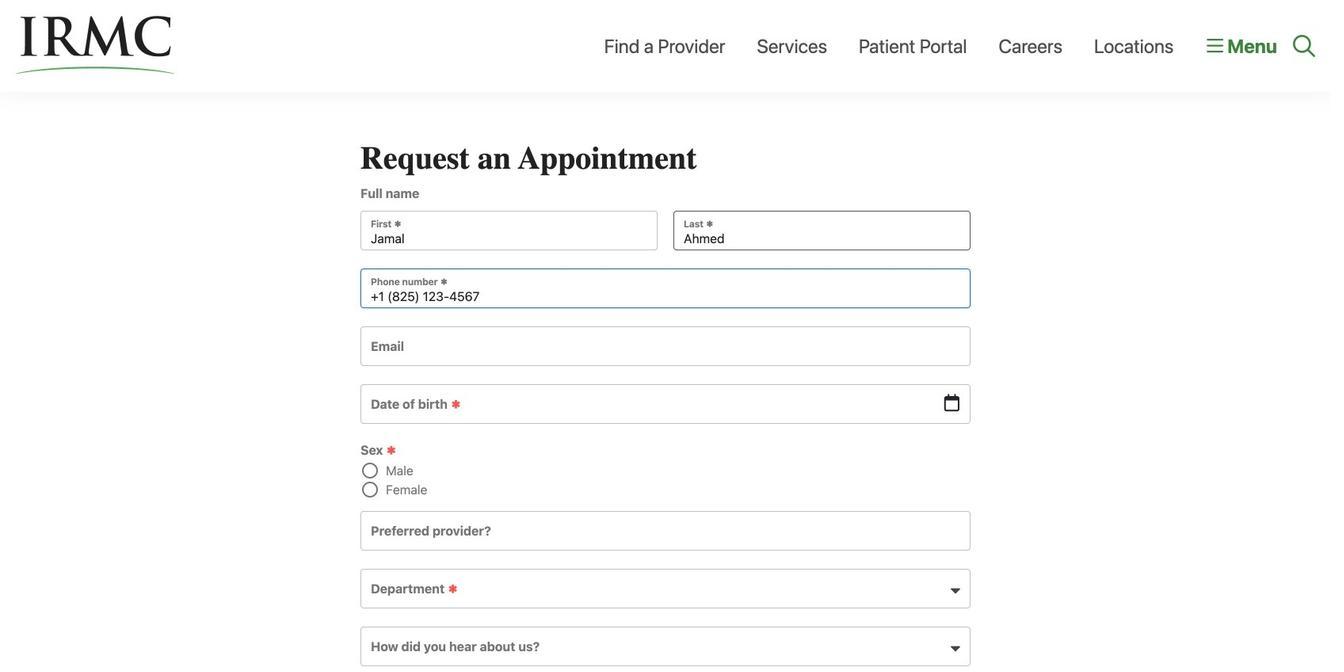 Task type: locate. For each thing, give the bounding box(es) containing it.
None text field
[[371, 224, 647, 250], [371, 340, 960, 365], [371, 224, 647, 250], [371, 340, 960, 365]]

None text field
[[684, 224, 960, 250], [371, 282, 960, 307], [371, 398, 960, 423], [371, 525, 960, 550], [684, 224, 960, 250], [371, 282, 960, 307], [371, 398, 960, 423], [371, 525, 960, 550]]



Task type: describe. For each thing, give the bounding box(es) containing it.
bars image
[[1207, 36, 1224, 55]]

indiana regional medical center image
[[16, 16, 174, 74]]

calendar o image
[[944, 394, 960, 411]]

search image
[[1293, 35, 1315, 57]]



